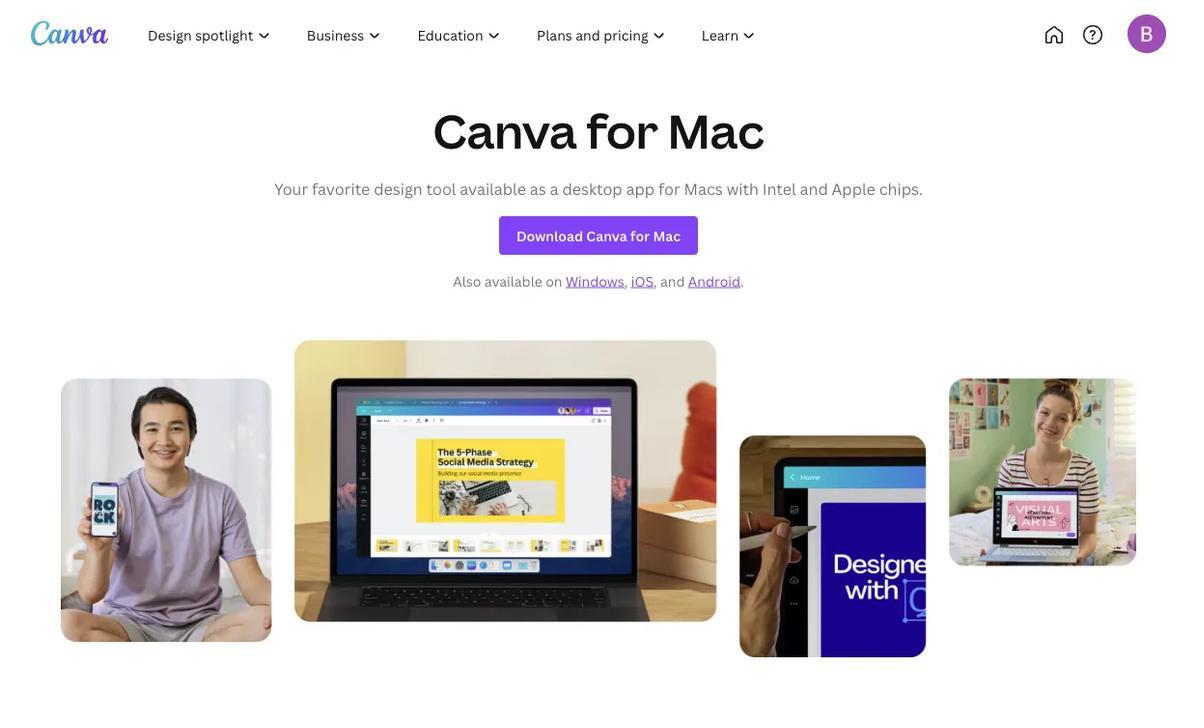 Task type: describe. For each thing, give the bounding box(es) containing it.
chips.
[[879, 178, 923, 199]]

desktop
[[562, 178, 622, 199]]

1 vertical spatial for
[[658, 178, 680, 199]]

android
[[688, 272, 741, 290]]

mac
[[668, 98, 764, 162]]

as
[[530, 178, 546, 199]]

1 vertical spatial available
[[484, 272, 542, 290]]

canva for mac
[[433, 98, 764, 162]]

1 , from the left
[[624, 272, 628, 290]]

.
[[741, 272, 744, 290]]

a
[[550, 178, 559, 199]]

your
[[274, 178, 308, 199]]

app
[[626, 178, 655, 199]]

your favorite design tool available as a desktop app for macs with intel and apple chips.
[[274, 178, 923, 199]]

favorite
[[312, 178, 370, 199]]

design
[[374, 178, 423, 199]]

ios link
[[631, 272, 653, 290]]



Task type: vqa. For each thing, say whether or not it's contained in the screenshot.
the bottommost FOR
yes



Task type: locate. For each thing, give the bounding box(es) containing it.
0 horizontal spatial and
[[660, 272, 685, 290]]

available
[[460, 178, 526, 199], [484, 272, 542, 290]]

ios
[[631, 272, 653, 290]]

android link
[[688, 272, 741, 290]]

for right app
[[658, 178, 680, 199]]

1 horizontal spatial and
[[800, 178, 828, 199]]

1 horizontal spatial ,
[[653, 272, 657, 290]]

and right intel
[[800, 178, 828, 199]]

for up app
[[586, 98, 658, 162]]

intel
[[762, 178, 796, 199]]

also available on windows , ios , and android .
[[453, 272, 744, 290]]

windows link
[[566, 272, 624, 290]]

canva desktop app for mac image
[[61, 340, 1136, 658]]

canva
[[433, 98, 577, 162]]

and right the 'ios'
[[660, 272, 685, 290]]

, left the "android" link
[[653, 272, 657, 290]]

on
[[546, 272, 562, 290]]

macs
[[684, 178, 723, 199]]

available left the as
[[460, 178, 526, 199]]

with
[[727, 178, 759, 199]]

and
[[800, 178, 828, 199], [660, 272, 685, 290]]

available left on
[[484, 272, 542, 290]]

for
[[586, 98, 658, 162], [658, 178, 680, 199]]

windows
[[566, 272, 624, 290]]

,
[[624, 272, 628, 290], [653, 272, 657, 290]]

1 vertical spatial and
[[660, 272, 685, 290]]

top level navigation element
[[131, 15, 837, 54]]

also
[[453, 272, 481, 290]]

0 vertical spatial for
[[586, 98, 658, 162]]

tool
[[426, 178, 456, 199]]

2 , from the left
[[653, 272, 657, 290]]

apple
[[832, 178, 875, 199]]

0 vertical spatial available
[[460, 178, 526, 199]]

0 vertical spatial and
[[800, 178, 828, 199]]

0 horizontal spatial ,
[[624, 272, 628, 290]]

, left the 'ios'
[[624, 272, 628, 290]]



